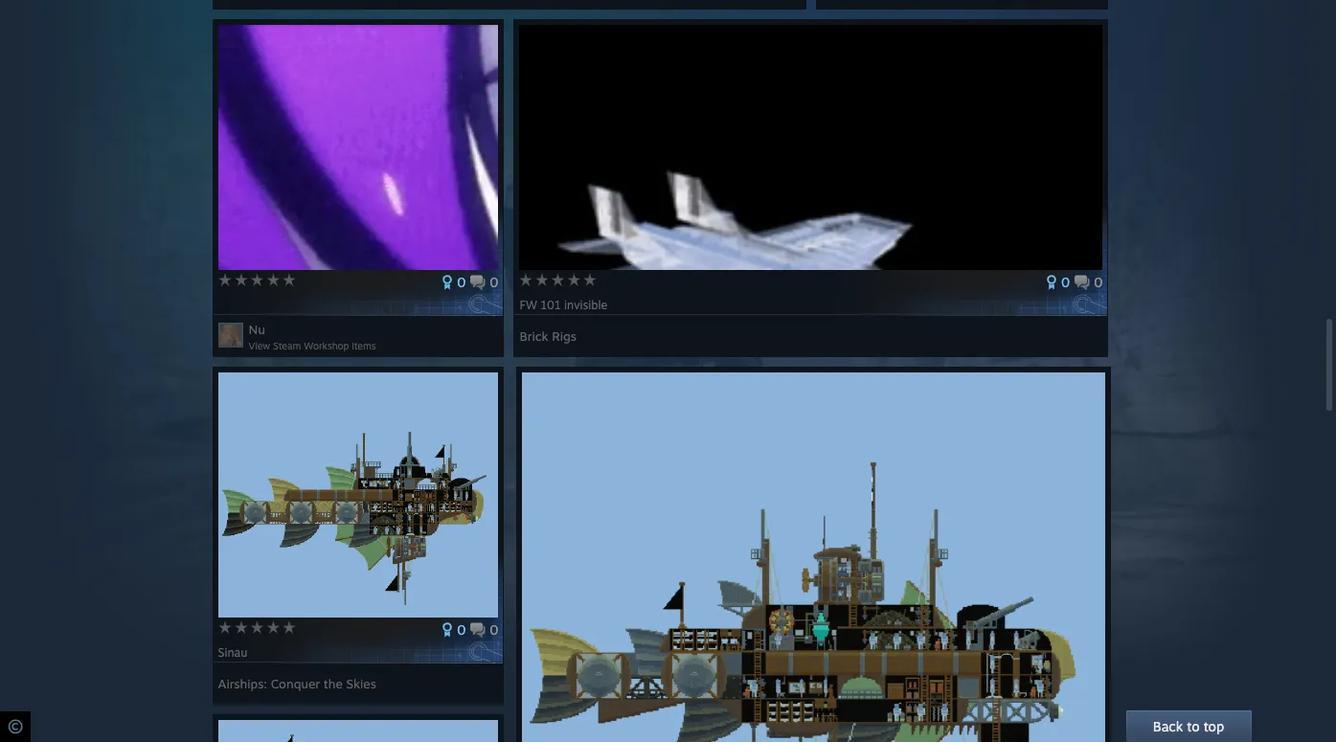 Task type: vqa. For each thing, say whether or not it's contained in the screenshot.
the top Day
no



Task type: describe. For each thing, give the bounding box(es) containing it.
skies
[[346, 677, 376, 692]]

back to top
[[1154, 719, 1225, 735]]

view
[[249, 340, 270, 352]]

back
[[1154, 719, 1184, 735]]

workshop
[[304, 340, 349, 352]]

nu view steam workshop items
[[249, 322, 376, 352]]

airships:
[[218, 677, 267, 692]]

101
[[541, 298, 561, 312]]

᠌᠌
[[221, 298, 225, 312]]

nu link
[[249, 322, 265, 337]]

brick
[[520, 329, 549, 344]]

nu
[[249, 322, 265, 337]]



Task type: locate. For each thing, give the bounding box(es) containing it.
brick rigs link
[[520, 322, 577, 344]]

0
[[457, 274, 466, 290], [490, 274, 499, 290], [1062, 274, 1071, 290], [1095, 274, 1103, 290], [457, 622, 466, 638], [490, 622, 499, 638]]

᠌ ᠌ ᠌᠌ ᠌ ᠌ ᠌ ᠌ ᠌
[[218, 298, 245, 312]]

invisible
[[564, 298, 608, 312]]

airships: conquer the skies
[[218, 677, 376, 692]]

brick rigs
[[520, 329, 577, 344]]

sinau
[[218, 646, 251, 660]]

᠌
[[218, 298, 218, 312], [218, 298, 221, 312], [225, 298, 228, 312], [228, 298, 231, 312], [231, 298, 235, 312], [235, 298, 238, 312], [238, 298, 241, 312]]

the
[[324, 677, 343, 692]]

view steam workshop items link
[[249, 340, 376, 352]]

fw 101 invisible
[[520, 298, 611, 312]]

items
[[352, 340, 376, 352]]

fw
[[520, 298, 538, 312]]

airships: conquer the skies link
[[218, 670, 376, 692]]

to
[[1188, 719, 1200, 735]]

top
[[1204, 719, 1225, 735]]

conquer
[[271, 677, 320, 692]]

©
[[8, 715, 23, 739]]

rigs
[[552, 329, 577, 344]]

steam
[[273, 340, 301, 352]]



